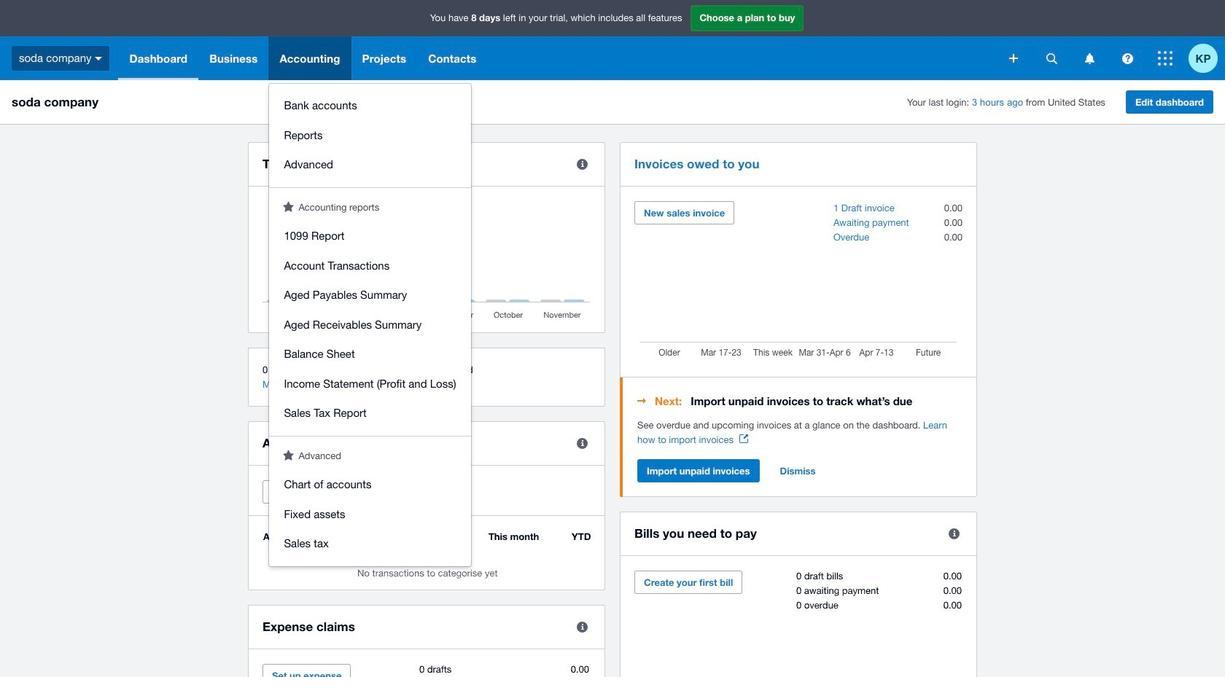 Task type: vqa. For each thing, say whether or not it's contained in the screenshot.
description
no



Task type: describe. For each thing, give the bounding box(es) containing it.
empty state widget for the total cash in and out feature, displaying a column graph summarising bank transaction data as total money in versus total money out across all connected bank accounts, enabling a visual comparison of the two amounts. image
[[263, 201, 591, 322]]

advanced group
[[269, 463, 471, 567]]

reports group
[[269, 214, 471, 436]]

0 horizontal spatial svg image
[[1010, 54, 1018, 63]]

empty state of the expenses widget with a 'set up expense claims' button and a data-less table. image
[[263, 665, 591, 678]]



Task type: locate. For each thing, give the bounding box(es) containing it.
svg image
[[1122, 53, 1133, 64], [1010, 54, 1018, 63]]

heading
[[638, 393, 963, 410]]

group
[[269, 84, 471, 187]]

svg image
[[1159, 51, 1173, 66], [1047, 53, 1057, 64], [1085, 53, 1095, 64], [95, 57, 102, 60]]

banner
[[0, 0, 1226, 567]]

empty state of the bills widget with a 'create your first bill' button and an unpopulated column graph. image
[[635, 571, 963, 678]]

opens in a new tab image
[[740, 435, 748, 444]]

empty state of the accounts watchlist widget, featuring a 'review categories for transactions' button and a data-less table with headings 'account,' 'budget,' 'this month,' and 'ytd.' image
[[263, 531, 591, 579]]

favourites image
[[283, 450, 294, 461]]

list box
[[269, 84, 471, 567]]

panel body document
[[638, 419, 963, 448], [638, 419, 963, 448]]

1 horizontal spatial svg image
[[1122, 53, 1133, 64]]

favourites image
[[283, 201, 294, 212]]



